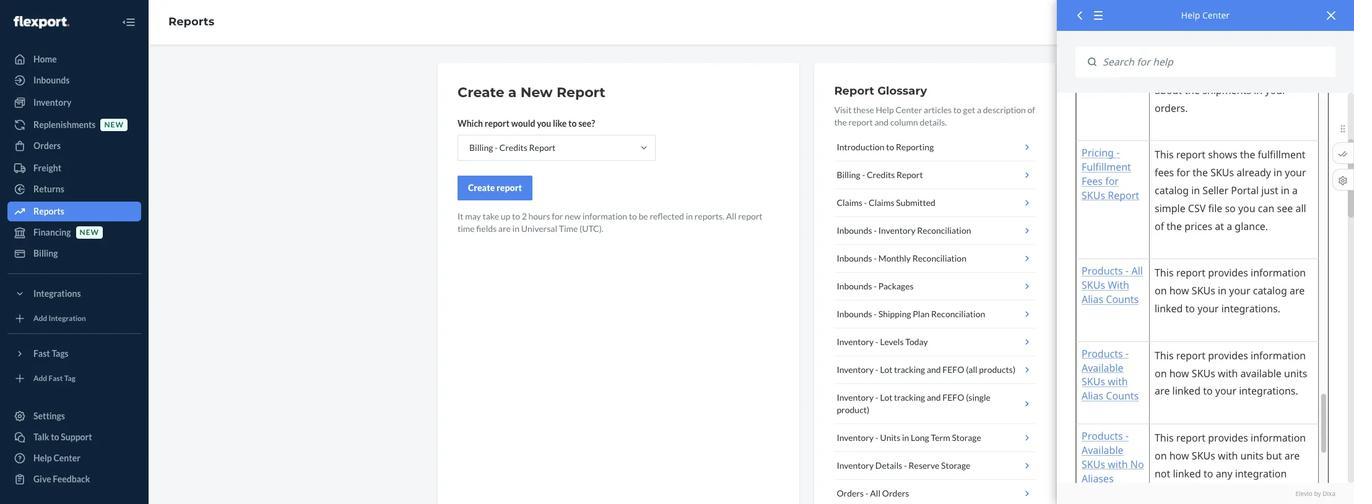 Task type: locate. For each thing, give the bounding box(es) containing it.
give feedback button
[[7, 470, 141, 490]]

are
[[498, 224, 511, 234]]

inbounds for inbounds
[[33, 75, 70, 85]]

center up search 'search field' at the top right
[[1203, 9, 1230, 21]]

universal
[[521, 224, 557, 234]]

orders for orders - all orders
[[837, 489, 864, 499]]

to left be
[[629, 211, 637, 222]]

inbounds for inbounds - inventory reconciliation
[[837, 225, 872, 236]]

feedback
[[53, 474, 90, 485]]

center
[[1203, 9, 1230, 21], [896, 105, 922, 115], [54, 453, 80, 464]]

2 vertical spatial reconciliation
[[931, 309, 985, 320]]

inventory inside inventory - lot tracking and fefo (single product)
[[837, 393, 874, 403]]

- down inventory - levels today at the bottom of the page
[[876, 365, 879, 375]]

create
[[458, 84, 504, 101], [468, 183, 495, 193]]

0 vertical spatial reports link
[[168, 15, 214, 29]]

inbounds - shipping plan reconciliation button
[[834, 301, 1036, 329]]

talk to support button
[[7, 428, 141, 448]]

- up inventory - units in long term storage on the bottom right of page
[[876, 393, 879, 403]]

inventory up "monthly"
[[879, 225, 916, 236]]

details
[[876, 461, 902, 471]]

help up search 'search field' at the top right
[[1182, 9, 1200, 21]]

1 horizontal spatial center
[[896, 105, 922, 115]]

inbounds - monthly reconciliation
[[837, 253, 967, 264]]

1 horizontal spatial new
[[104, 120, 124, 130]]

fefo left the (all
[[943, 365, 965, 375]]

2 vertical spatial center
[[54, 453, 80, 464]]

1 vertical spatial center
[[896, 105, 922, 115]]

center inside visit these help center articles to get a description of the report and column details.
[[896, 105, 922, 115]]

1 vertical spatial help center
[[33, 453, 80, 464]]

0 vertical spatial billing - credits report
[[469, 142, 556, 153]]

billing - credits report down would
[[469, 142, 556, 153]]

- left levels
[[876, 337, 879, 347]]

orders up freight
[[33, 141, 61, 151]]

credits down introduction to reporting
[[867, 170, 895, 180]]

fefo left (single
[[943, 393, 965, 403]]

fefo inside inventory - lot tracking and fefo (single product)
[[943, 393, 965, 403]]

in left reports.
[[686, 211, 693, 222]]

1 horizontal spatial claims
[[869, 198, 895, 208]]

report inside it may take up to 2 hours for new information to be reflected in reports. all report time fields are in universal time (utc).
[[738, 211, 763, 222]]

- left shipping
[[874, 309, 877, 320]]

report
[[849, 117, 873, 128], [485, 118, 510, 129], [497, 183, 522, 193], [738, 211, 763, 222]]

- for inventory - lot tracking and fefo (single product) button
[[876, 393, 879, 403]]

2 horizontal spatial help
[[1182, 9, 1200, 21]]

inventory left levels
[[837, 337, 874, 347]]

1 vertical spatial add
[[33, 374, 47, 384]]

billing down which
[[469, 142, 493, 153]]

0 vertical spatial storage
[[952, 433, 981, 443]]

which
[[458, 118, 483, 129]]

0 horizontal spatial a
[[508, 84, 517, 101]]

help up give
[[33, 453, 52, 464]]

all
[[726, 211, 737, 222], [870, 489, 881, 499]]

tracking for (single
[[894, 393, 925, 403]]

new up time
[[565, 211, 581, 222]]

0 vertical spatial help center
[[1182, 9, 1230, 21]]

1 vertical spatial billing - credits report
[[837, 170, 923, 180]]

orders down inventory details - reserve storage
[[837, 489, 864, 499]]

0 horizontal spatial all
[[726, 211, 737, 222]]

0 horizontal spatial in
[[513, 224, 520, 234]]

settings
[[33, 411, 65, 422]]

reconciliation inside inbounds - monthly reconciliation button
[[913, 253, 967, 264]]

integrations
[[33, 289, 81, 299]]

help
[[1182, 9, 1200, 21], [876, 105, 894, 115], [33, 453, 52, 464]]

it may take up to 2 hours for new information to be reflected in reports. all report time fields are in universal time (utc).
[[458, 211, 763, 234]]

and down inventory - levels today button
[[927, 365, 941, 375]]

2 horizontal spatial center
[[1203, 9, 1230, 21]]

report up the these
[[834, 84, 874, 98]]

inventory link
[[7, 93, 141, 113]]

claims down introduction
[[837, 198, 863, 208]]

today
[[906, 337, 928, 347]]

inbounds inside inbounds - shipping plan reconciliation button
[[837, 309, 872, 320]]

orders for orders
[[33, 141, 61, 151]]

orders - all orders button
[[834, 481, 1036, 505]]

inventory inside 'inventory - lot tracking and fefo (all products)' button
[[837, 365, 874, 375]]

create up which
[[458, 84, 504, 101]]

- left "monthly"
[[874, 253, 877, 264]]

- for the claims - claims submitted button
[[864, 198, 867, 208]]

- up the inbounds - inventory reconciliation on the right
[[864, 198, 867, 208]]

close navigation image
[[121, 15, 136, 30]]

lot inside inventory - lot tracking and fefo (single product)
[[880, 393, 893, 403]]

1 horizontal spatial reports
[[168, 15, 214, 29]]

0 horizontal spatial billing
[[33, 248, 58, 259]]

inventory inside the inventory details - reserve storage button
[[837, 461, 874, 471]]

0 horizontal spatial reports
[[33, 206, 64, 217]]

0 vertical spatial and
[[875, 117, 889, 128]]

0 horizontal spatial credits
[[500, 142, 528, 153]]

help center up search 'search field' at the top right
[[1182, 9, 1230, 21]]

new up orders link
[[104, 120, 124, 130]]

1 lot from the top
[[880, 365, 893, 375]]

1 horizontal spatial help
[[876, 105, 894, 115]]

to left reporting
[[886, 142, 894, 152]]

visit
[[834, 105, 852, 115]]

inbounds - packages
[[837, 281, 914, 292]]

credits
[[500, 142, 528, 153], [867, 170, 895, 180]]

to inside introduction to reporting button
[[886, 142, 894, 152]]

talk to support
[[33, 432, 92, 443]]

inventory down "product)"
[[837, 433, 874, 443]]

all right reports.
[[726, 211, 737, 222]]

1 horizontal spatial billing - credits report
[[837, 170, 923, 180]]

0 vertical spatial center
[[1203, 9, 1230, 21]]

levels
[[880, 337, 904, 347]]

help down report glossary
[[876, 105, 894, 115]]

new
[[521, 84, 553, 101]]

freight
[[33, 163, 61, 173]]

inbounds for inbounds - monthly reconciliation
[[837, 253, 872, 264]]

billing down introduction
[[837, 170, 861, 180]]

report
[[557, 84, 606, 101], [834, 84, 874, 98], [529, 142, 556, 153], [897, 170, 923, 180]]

inbounds up inbounds - packages
[[837, 253, 872, 264]]

orders
[[33, 141, 61, 151], [837, 489, 864, 499], [882, 489, 909, 499]]

0 vertical spatial lot
[[880, 365, 893, 375]]

and for inventory - lot tracking and fefo (single product)
[[927, 393, 941, 403]]

tracking down inventory - lot tracking and fefo (all products)
[[894, 393, 925, 403]]

- for inbounds - inventory reconciliation button
[[874, 225, 877, 236]]

inventory - lot tracking and fefo (all products)
[[837, 365, 1016, 375]]

billing - credits report down introduction to reporting
[[837, 170, 923, 180]]

fast tags
[[33, 349, 69, 359]]

1 vertical spatial lot
[[880, 393, 893, 403]]

- down which report would you like to see?
[[495, 142, 498, 153]]

create inside 'create report' button
[[468, 183, 495, 193]]

lot up units
[[880, 393, 893, 403]]

inventory - lot tracking and fefo (all products) button
[[834, 357, 1036, 385]]

help center up "give feedback"
[[33, 453, 80, 464]]

inbounds inside inbounds link
[[33, 75, 70, 85]]

add for add integration
[[33, 314, 47, 324]]

create up may
[[468, 183, 495, 193]]

create for create report
[[468, 183, 495, 193]]

reconciliation down inbounds - inventory reconciliation button
[[913, 253, 967, 264]]

orders down details
[[882, 489, 909, 499]]

inbounds - packages button
[[834, 273, 1036, 301]]

2 horizontal spatial billing
[[837, 170, 861, 180]]

1 horizontal spatial orders
[[837, 489, 864, 499]]

- down claims - claims submitted
[[874, 225, 877, 236]]

1 vertical spatial and
[[927, 365, 941, 375]]

2 horizontal spatial in
[[902, 433, 909, 443]]

report down the these
[[849, 117, 873, 128]]

claims left submitted
[[869, 198, 895, 208]]

fefo for (single
[[943, 393, 965, 403]]

1 horizontal spatial credits
[[867, 170, 895, 180]]

flexport logo image
[[14, 16, 69, 28]]

0 vertical spatial new
[[104, 120, 124, 130]]

0 vertical spatial add
[[33, 314, 47, 324]]

orders link
[[7, 136, 141, 156]]

may
[[465, 211, 481, 222]]

lot down inventory - levels today at the bottom of the page
[[880, 365, 893, 375]]

inbounds inside inbounds - monthly reconciliation button
[[837, 253, 872, 264]]

1 vertical spatial billing
[[837, 170, 861, 180]]

2 vertical spatial and
[[927, 393, 941, 403]]

tracking down today at right bottom
[[894, 365, 925, 375]]

0 vertical spatial create
[[458, 84, 504, 101]]

0 horizontal spatial billing - credits report
[[469, 142, 556, 153]]

2 vertical spatial billing
[[33, 248, 58, 259]]

0 vertical spatial help
[[1182, 9, 1200, 21]]

- for orders - all orders button
[[866, 489, 869, 499]]

give
[[33, 474, 51, 485]]

inbounds inside inbounds - packages button
[[837, 281, 872, 292]]

reconciliation down inbounds - packages button
[[931, 309, 985, 320]]

- left units
[[876, 433, 879, 443]]

billing - credits report
[[469, 142, 556, 153], [837, 170, 923, 180]]

see?
[[578, 118, 595, 129]]

returns
[[33, 184, 64, 194]]

reconciliation down the claims - claims submitted button
[[917, 225, 971, 236]]

2 horizontal spatial new
[[565, 211, 581, 222]]

introduction
[[837, 142, 885, 152]]

to right talk
[[51, 432, 59, 443]]

2 fefo from the top
[[943, 393, 965, 403]]

0 vertical spatial all
[[726, 211, 737, 222]]

1 add from the top
[[33, 314, 47, 324]]

inbounds
[[33, 75, 70, 85], [837, 225, 872, 236], [837, 253, 872, 264], [837, 281, 872, 292], [837, 309, 872, 320]]

to
[[954, 105, 962, 115], [569, 118, 577, 129], [886, 142, 894, 152], [512, 211, 520, 222], [629, 211, 637, 222], [51, 432, 59, 443]]

get
[[963, 105, 976, 115]]

0 horizontal spatial center
[[54, 453, 80, 464]]

2 add from the top
[[33, 374, 47, 384]]

1 fefo from the top
[[943, 365, 965, 375]]

1 horizontal spatial all
[[870, 489, 881, 499]]

in
[[686, 211, 693, 222], [513, 224, 520, 234], [902, 433, 909, 443]]

visit these help center articles to get a description of the report and column details.
[[834, 105, 1035, 128]]

- inside button
[[866, 489, 869, 499]]

2 lot from the top
[[880, 393, 893, 403]]

billing
[[469, 142, 493, 153], [837, 170, 861, 180], [33, 248, 58, 259]]

0 horizontal spatial claims
[[837, 198, 863, 208]]

2 vertical spatial new
[[80, 228, 99, 237]]

tracking for (all
[[894, 365, 925, 375]]

1 vertical spatial reports link
[[7, 202, 141, 222]]

center up column
[[896, 105, 922, 115]]

1 horizontal spatial help center
[[1182, 9, 1230, 21]]

credits down would
[[500, 142, 528, 153]]

add left integration
[[33, 314, 47, 324]]

lot
[[880, 365, 893, 375], [880, 393, 893, 403]]

new up billing "link"
[[80, 228, 99, 237]]

1 tracking from the top
[[894, 365, 925, 375]]

- inside button
[[874, 309, 877, 320]]

inbounds inside inbounds - inventory reconciliation button
[[837, 225, 872, 236]]

1 horizontal spatial billing
[[469, 142, 493, 153]]

and left column
[[875, 117, 889, 128]]

report right reports.
[[738, 211, 763, 222]]

inbounds down home
[[33, 75, 70, 85]]

lot for inventory - lot tracking and fefo (all products)
[[880, 365, 893, 375]]

be
[[639, 211, 648, 222]]

2 vertical spatial help
[[33, 453, 52, 464]]

0 vertical spatial fefo
[[943, 365, 965, 375]]

products)
[[979, 365, 1016, 375]]

inventory up orders - all orders
[[837, 461, 874, 471]]

reconciliation for inbounds - inventory reconciliation
[[917, 225, 971, 236]]

0 horizontal spatial new
[[80, 228, 99, 237]]

1 vertical spatial reconciliation
[[913, 253, 967, 264]]

all inside it may take up to 2 hours for new information to be reflected in reports. all report time fields are in universal time (utc).
[[726, 211, 737, 222]]

and for inventory - lot tracking and fefo (all products)
[[927, 365, 941, 375]]

a right get
[[977, 105, 982, 115]]

1 vertical spatial create
[[468, 183, 495, 193]]

- down inventory details - reserve storage
[[866, 489, 869, 499]]

inventory up replenishments
[[33, 97, 71, 108]]

1 vertical spatial help
[[876, 105, 894, 115]]

1 claims from the left
[[837, 198, 863, 208]]

reconciliation inside inbounds - inventory reconciliation button
[[917, 225, 971, 236]]

0 vertical spatial in
[[686, 211, 693, 222]]

report down reporting
[[897, 170, 923, 180]]

in right 'are'
[[513, 224, 520, 234]]

add fast tag
[[33, 374, 76, 384]]

billing down financing
[[33, 248, 58, 259]]

1 vertical spatial fefo
[[943, 393, 965, 403]]

1 vertical spatial fast
[[49, 374, 63, 384]]

(utc).
[[580, 224, 604, 234]]

reserve
[[909, 461, 940, 471]]

introduction to reporting
[[837, 142, 934, 152]]

report glossary
[[834, 84, 927, 98]]

and down 'inventory - lot tracking and fefo (all products)' button
[[927, 393, 941, 403]]

center down talk to support
[[54, 453, 80, 464]]

- inside inventory - lot tracking and fefo (single product)
[[876, 393, 879, 403]]

returns link
[[7, 180, 141, 199]]

add integration link
[[7, 309, 141, 329]]

billing link
[[7, 244, 141, 264]]

inventory inside inventory link
[[33, 97, 71, 108]]

and inside inventory - lot tracking and fefo (single product)
[[927, 393, 941, 403]]

inventory down inventory - levels today at the bottom of the page
[[837, 365, 874, 375]]

fast tags button
[[7, 344, 141, 364]]

0 horizontal spatial reports link
[[7, 202, 141, 222]]

reports
[[168, 15, 214, 29], [33, 206, 64, 217]]

fast inside dropdown button
[[33, 349, 50, 359]]

fast left tag
[[49, 374, 63, 384]]

fast left tags
[[33, 349, 50, 359]]

all down details
[[870, 489, 881, 499]]

1 vertical spatial tracking
[[894, 393, 925, 403]]

would
[[511, 118, 535, 129]]

add down fast tags
[[33, 374, 47, 384]]

0 vertical spatial reconciliation
[[917, 225, 971, 236]]

center inside help center link
[[54, 453, 80, 464]]

inventory inside inventory - levels today button
[[837, 337, 874, 347]]

inventory - lot tracking and fefo (single product)
[[837, 393, 991, 416]]

it
[[458, 211, 464, 222]]

1 vertical spatial credits
[[867, 170, 895, 180]]

storage right term
[[952, 433, 981, 443]]

a left new
[[508, 84, 517, 101]]

tracking inside inventory - lot tracking and fefo (single product)
[[894, 393, 925, 403]]

1 vertical spatial a
[[977, 105, 982, 115]]

2 tracking from the top
[[894, 393, 925, 403]]

hours
[[529, 211, 550, 222]]

1 horizontal spatial a
[[977, 105, 982, 115]]

inventory - levels today
[[837, 337, 928, 347]]

0 vertical spatial billing
[[469, 142, 493, 153]]

1 vertical spatial new
[[565, 211, 581, 222]]

inbounds down claims - claims submitted
[[837, 225, 872, 236]]

report inside button
[[497, 183, 522, 193]]

0 vertical spatial fast
[[33, 349, 50, 359]]

2 vertical spatial in
[[902, 433, 909, 443]]

- left packages
[[874, 281, 877, 292]]

inventory up "product)"
[[837, 393, 874, 403]]

inventory inside 'inventory - units in long term storage' button
[[837, 433, 874, 443]]

inbounds left packages
[[837, 281, 872, 292]]

0 horizontal spatial orders
[[33, 141, 61, 151]]

a inside visit these help center articles to get a description of the report and column details.
[[977, 105, 982, 115]]

1 vertical spatial all
[[870, 489, 881, 499]]

billing - credits report inside button
[[837, 170, 923, 180]]

- for inbounds - shipping plan reconciliation button
[[874, 309, 877, 320]]

1 vertical spatial in
[[513, 224, 520, 234]]

storage right reserve
[[941, 461, 971, 471]]

0 vertical spatial reports
[[168, 15, 214, 29]]

in left long
[[902, 433, 909, 443]]

create report
[[468, 183, 522, 193]]

report up up
[[497, 183, 522, 193]]

and
[[875, 117, 889, 128], [927, 365, 941, 375], [927, 393, 941, 403]]

0 vertical spatial tracking
[[894, 365, 925, 375]]

description
[[983, 105, 1026, 115]]

dixa
[[1323, 490, 1336, 498]]

inbounds down inbounds - packages
[[837, 309, 872, 320]]

these
[[853, 105, 874, 115]]

to left get
[[954, 105, 962, 115]]

- for 'inventory - lot tracking and fefo (all products)' button
[[876, 365, 879, 375]]

- down introduction
[[862, 170, 865, 180]]

report left would
[[485, 118, 510, 129]]

(all
[[966, 365, 978, 375]]



Task type: vqa. For each thing, say whether or not it's contained in the screenshot.
Orders link
yes



Task type: describe. For each thing, give the bounding box(es) containing it.
term
[[931, 433, 950, 443]]

inbounds - shipping plan reconciliation
[[837, 309, 985, 320]]

inventory - lot tracking and fefo (single product) button
[[834, 385, 1036, 425]]

the
[[834, 117, 847, 128]]

- for inbounds - monthly reconciliation button
[[874, 253, 877, 264]]

credits inside billing - credits report button
[[867, 170, 895, 180]]

articles
[[924, 105, 952, 115]]

1 vertical spatial storage
[[941, 461, 971, 471]]

0 horizontal spatial help center
[[33, 453, 80, 464]]

packages
[[879, 281, 914, 292]]

details.
[[920, 117, 947, 128]]

new for replenishments
[[104, 120, 124, 130]]

- for inbounds - packages button
[[874, 281, 877, 292]]

units
[[880, 433, 901, 443]]

- for inventory - levels today button
[[876, 337, 879, 347]]

1 horizontal spatial in
[[686, 211, 693, 222]]

1 vertical spatial reports
[[33, 206, 64, 217]]

reports.
[[695, 211, 725, 222]]

by
[[1314, 490, 1321, 498]]

1 horizontal spatial reports link
[[168, 15, 214, 29]]

to left 2
[[512, 211, 520, 222]]

fields
[[476, 224, 497, 234]]

reconciliation for inbounds - monthly reconciliation
[[913, 253, 967, 264]]

Search search field
[[1097, 46, 1336, 78]]

claims - claims submitted
[[837, 198, 936, 208]]

replenishments
[[33, 120, 96, 130]]

and inside visit these help center articles to get a description of the report and column details.
[[875, 117, 889, 128]]

integrations button
[[7, 284, 141, 304]]

talk
[[33, 432, 49, 443]]

support
[[61, 432, 92, 443]]

to inside visit these help center articles to get a description of the report and column details.
[[954, 105, 962, 115]]

inventory for inventory - levels today
[[837, 337, 874, 347]]

inbounds - inventory reconciliation
[[837, 225, 971, 236]]

create report button
[[458, 176, 533, 201]]

inventory - units in long term storage
[[837, 433, 981, 443]]

fefo for (all
[[943, 365, 965, 375]]

report down you
[[529, 142, 556, 153]]

up
[[501, 211, 510, 222]]

help inside visit these help center articles to get a description of the report and column details.
[[876, 105, 894, 115]]

- for 'inventory - units in long term storage' button on the bottom right of the page
[[876, 433, 879, 443]]

help center link
[[7, 449, 141, 469]]

elevio by dixa
[[1296, 490, 1336, 498]]

inbounds - monthly reconciliation button
[[834, 245, 1036, 273]]

financing
[[33, 227, 71, 238]]

for
[[552, 211, 563, 222]]

- right details
[[904, 461, 907, 471]]

product)
[[837, 405, 870, 416]]

0 vertical spatial a
[[508, 84, 517, 101]]

glossary
[[878, 84, 927, 98]]

introduction to reporting button
[[834, 134, 1036, 162]]

inventory for inventory - units in long term storage
[[837, 433, 874, 443]]

inventory - units in long term storage button
[[834, 425, 1036, 453]]

time
[[559, 224, 578, 234]]

billing inside "link"
[[33, 248, 58, 259]]

tag
[[64, 374, 76, 384]]

inventory for inventory - lot tracking and fefo (all products)
[[837, 365, 874, 375]]

submitted
[[896, 198, 936, 208]]

report inside visit these help center articles to get a description of the report and column details.
[[849, 117, 873, 128]]

2
[[522, 211, 527, 222]]

like
[[553, 118, 567, 129]]

2 horizontal spatial orders
[[882, 489, 909, 499]]

integration
[[49, 314, 86, 324]]

in inside button
[[902, 433, 909, 443]]

information
[[583, 211, 627, 222]]

create a new report
[[458, 84, 606, 101]]

reflected
[[650, 211, 684, 222]]

inventory inside inbounds - inventory reconciliation button
[[879, 225, 916, 236]]

reconciliation inside inbounds - shipping plan reconciliation button
[[931, 309, 985, 320]]

inbounds for inbounds - packages
[[837, 281, 872, 292]]

long
[[911, 433, 929, 443]]

lot for inventory - lot tracking and fefo (single product)
[[880, 393, 893, 403]]

report inside billing - credits report button
[[897, 170, 923, 180]]

inventory for inventory - lot tracking and fefo (single product)
[[837, 393, 874, 403]]

inventory for inventory
[[33, 97, 71, 108]]

tags
[[52, 349, 69, 359]]

2 claims from the left
[[869, 198, 895, 208]]

shipping
[[879, 309, 911, 320]]

plan
[[913, 309, 930, 320]]

billing inside button
[[837, 170, 861, 180]]

inventory details - reserve storage
[[837, 461, 971, 471]]

freight link
[[7, 159, 141, 178]]

elevio
[[1296, 490, 1313, 498]]

settings link
[[7, 407, 141, 427]]

column
[[890, 117, 918, 128]]

new inside it may take up to 2 hours for new information to be reflected in reports. all report time fields are in universal time (utc).
[[565, 211, 581, 222]]

add fast tag link
[[7, 369, 141, 389]]

add integration
[[33, 314, 86, 324]]

0 vertical spatial credits
[[500, 142, 528, 153]]

(single
[[966, 393, 991, 403]]

report up the see?
[[557, 84, 606, 101]]

0 horizontal spatial help
[[33, 453, 52, 464]]

inbounds for inbounds - shipping plan reconciliation
[[837, 309, 872, 320]]

inventory for inventory details - reserve storage
[[837, 461, 874, 471]]

to inside talk to support button
[[51, 432, 59, 443]]

home
[[33, 54, 57, 64]]

create for create a new report
[[458, 84, 504, 101]]

elevio by dixa link
[[1076, 490, 1336, 499]]

you
[[537, 118, 551, 129]]

inbounds link
[[7, 71, 141, 90]]

take
[[483, 211, 499, 222]]

give feedback
[[33, 474, 90, 485]]

all inside button
[[870, 489, 881, 499]]

inbounds - inventory reconciliation button
[[834, 217, 1036, 245]]

time
[[458, 224, 475, 234]]

to right like
[[569, 118, 577, 129]]

monthly
[[879, 253, 911, 264]]

of
[[1028, 105, 1035, 115]]

claims - claims submitted button
[[834, 190, 1036, 217]]

new for financing
[[80, 228, 99, 237]]

add for add fast tag
[[33, 374, 47, 384]]

- for billing - credits report button
[[862, 170, 865, 180]]



